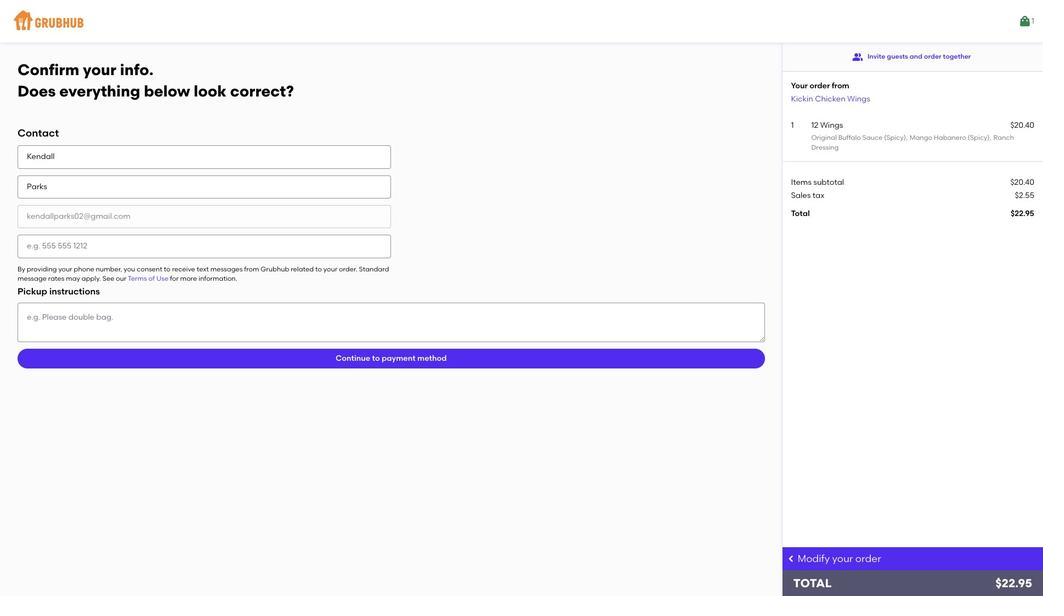Task type: vqa. For each thing, say whether or not it's contained in the screenshot.
STANDARD
yes



Task type: describe. For each thing, give the bounding box(es) containing it.
for
[[170, 275, 179, 283]]

your inside confirm your info. does everything below look correct?
[[83, 60, 116, 79]]

your
[[792, 81, 808, 91]]

0 horizontal spatial to
[[164, 265, 171, 273]]

use
[[156, 275, 169, 283]]

instructions
[[49, 287, 100, 297]]

everything
[[59, 82, 140, 100]]

svg image
[[787, 555, 796, 564]]

see
[[103, 275, 114, 283]]

main navigation navigation
[[0, 0, 1044, 43]]

12 wings
[[812, 121, 844, 130]]

mango
[[911, 134, 933, 142]]

1 button
[[1019, 12, 1035, 31]]

12
[[812, 121, 819, 130]]

dressing
[[812, 144, 839, 151]]

invite guests and order together button
[[853, 47, 972, 67]]

messages
[[211, 265, 243, 273]]

subtotal
[[814, 178, 845, 187]]

terms of use for more information.
[[128, 275, 237, 283]]

items subtotal
[[792, 178, 845, 187]]

kickin
[[792, 94, 814, 104]]

your order from kickin chicken wings
[[792, 81, 871, 104]]

method
[[418, 354, 447, 363]]

2 (spicy) from the left
[[969, 134, 990, 142]]

text
[[197, 265, 209, 273]]

correct?
[[230, 82, 294, 100]]

Phone telephone field
[[18, 235, 391, 258]]

items
[[792, 178, 812, 187]]

together
[[944, 53, 972, 61]]

original buffalo sauce (spicy) mango habanero (spicy)
[[812, 134, 990, 142]]

0 horizontal spatial wings
[[821, 121, 844, 130]]

order.
[[339, 265, 358, 273]]

First name text field
[[18, 146, 391, 169]]

Last name text field
[[18, 175, 391, 199]]

Email email field
[[18, 205, 391, 229]]

guests
[[888, 53, 909, 61]]

and
[[911, 53, 923, 61]]

payment
[[382, 354, 416, 363]]

grubhub
[[261, 265, 289, 273]]

people icon image
[[853, 52, 864, 63]]

tax
[[813, 191, 825, 200]]

providing
[[27, 265, 57, 273]]

order inside button
[[925, 53, 942, 61]]

0 vertical spatial total
[[792, 209, 811, 218]]

by providing your phone number, you consent to receive text messages from grubhub related to your order. standard message rates may apply. see our
[[18, 265, 389, 283]]

ranch dressing
[[812, 134, 1015, 151]]

modify
[[798, 553, 831, 565]]

0 vertical spatial $22.95
[[1012, 209, 1035, 218]]

your right modify
[[833, 553, 854, 565]]

habanero
[[935, 134, 967, 142]]

may
[[66, 275, 80, 283]]

1 horizontal spatial to
[[316, 265, 322, 273]]

continue
[[336, 354, 371, 363]]



Task type: locate. For each thing, give the bounding box(es) containing it.
total
[[792, 209, 811, 218], [794, 577, 832, 591]]

continue to payment method
[[336, 354, 447, 363]]

0 vertical spatial wings
[[848, 94, 871, 104]]

consent
[[137, 265, 162, 273]]

2 horizontal spatial to
[[372, 354, 380, 363]]

by
[[18, 265, 25, 273]]

1 horizontal spatial (spicy)
[[969, 134, 990, 142]]

apply.
[[82, 275, 101, 283]]

$22.95
[[1012, 209, 1035, 218], [996, 577, 1033, 591]]

terms
[[128, 275, 147, 283]]

wings inside your order from kickin chicken wings
[[848, 94, 871, 104]]

pickup
[[18, 287, 47, 297]]

1
[[1032, 16, 1035, 26], [792, 121, 795, 130]]

original
[[812, 134, 837, 142]]

kickin chicken wings link
[[792, 94, 871, 104]]

wings right chicken
[[848, 94, 871, 104]]

0 vertical spatial order
[[925, 53, 942, 61]]

message
[[18, 275, 47, 283]]

1 vertical spatial $22.95
[[996, 577, 1033, 591]]

ranch
[[994, 134, 1015, 142]]

(spicy) left "ranch"
[[969, 134, 990, 142]]

contact
[[18, 127, 59, 140]]

1 (spicy) from the left
[[885, 134, 907, 142]]

sales tax
[[792, 191, 825, 200]]

below
[[144, 82, 190, 100]]

our
[[116, 275, 126, 283]]

related
[[291, 265, 314, 273]]

1 horizontal spatial order
[[856, 553, 882, 565]]

to right related
[[316, 265, 322, 273]]

from left grubhub
[[244, 265, 259, 273]]

(spicy) right sauce
[[885, 134, 907, 142]]

$20.40 up $2.55 on the top right of the page
[[1011, 178, 1035, 187]]

wings up original
[[821, 121, 844, 130]]

pickup instructions
[[18, 287, 100, 297]]

your up everything
[[83, 60, 116, 79]]

to up use
[[164, 265, 171, 273]]

number,
[[96, 265, 122, 273]]

1 horizontal spatial from
[[832, 81, 850, 91]]

1 horizontal spatial 1
[[1032, 16, 1035, 26]]

0 horizontal spatial from
[[244, 265, 259, 273]]

1 $20.40 from the top
[[1011, 121, 1035, 130]]

from inside by providing your phone number, you consent to receive text messages from grubhub related to your order. standard message rates may apply. see our
[[244, 265, 259, 273]]

0 horizontal spatial order
[[810, 81, 831, 91]]

information.
[[199, 275, 237, 283]]

(spicy)
[[885, 134, 907, 142], [969, 134, 990, 142]]

order up chicken
[[810, 81, 831, 91]]

your left order.
[[324, 265, 338, 273]]

to inside button
[[372, 354, 380, 363]]

invite guests and order together
[[868, 53, 972, 61]]

from inside your order from kickin chicken wings
[[832, 81, 850, 91]]

order right modify
[[856, 553, 882, 565]]

order
[[925, 53, 942, 61], [810, 81, 831, 91], [856, 553, 882, 565]]

1 vertical spatial order
[[810, 81, 831, 91]]

0 horizontal spatial 1
[[792, 121, 795, 130]]

$20.40
[[1011, 121, 1035, 130], [1011, 178, 1035, 187]]

info.
[[120, 60, 154, 79]]

sauce
[[863, 134, 883, 142]]

from up kickin chicken wings link
[[832, 81, 850, 91]]

terms of use link
[[128, 275, 169, 283]]

from
[[832, 81, 850, 91], [244, 265, 259, 273]]

order right and on the right top of the page
[[925, 53, 942, 61]]

does
[[18, 82, 56, 100]]

$20.40 up "ranch"
[[1011, 121, 1035, 130]]

buffalo
[[839, 134, 862, 142]]

1 vertical spatial 1
[[792, 121, 795, 130]]

chicken
[[816, 94, 846, 104]]

0 horizontal spatial (spicy)
[[885, 134, 907, 142]]

1 vertical spatial wings
[[821, 121, 844, 130]]

2 horizontal spatial order
[[925, 53, 942, 61]]

of
[[149, 275, 155, 283]]

invite
[[868, 53, 886, 61]]

0 vertical spatial $20.40
[[1011, 121, 1035, 130]]

look
[[194, 82, 227, 100]]

more
[[180, 275, 197, 283]]

Pickup instructions text field
[[18, 303, 765, 342]]

your
[[83, 60, 116, 79], [58, 265, 72, 273], [324, 265, 338, 273], [833, 553, 854, 565]]

$2.55
[[1016, 191, 1035, 200]]

receive
[[172, 265, 195, 273]]

1 inside button
[[1032, 16, 1035, 26]]

1 vertical spatial total
[[794, 577, 832, 591]]

confirm your info. does everything below look correct?
[[18, 60, 294, 100]]

to
[[164, 265, 171, 273], [316, 265, 322, 273], [372, 354, 380, 363]]

continue to payment method button
[[18, 349, 765, 369]]

rates
[[48, 275, 64, 283]]

confirm
[[18, 60, 79, 79]]

you
[[124, 265, 135, 273]]

total down modify
[[794, 577, 832, 591]]

order inside your order from kickin chicken wings
[[810, 81, 831, 91]]

0 vertical spatial 1
[[1032, 16, 1035, 26]]

standard
[[359, 265, 389, 273]]

phone
[[74, 265, 94, 273]]

1 vertical spatial from
[[244, 265, 259, 273]]

total down sales
[[792, 209, 811, 218]]

to left payment
[[372, 354, 380, 363]]

2 $20.40 from the top
[[1011, 178, 1035, 187]]

0 vertical spatial from
[[832, 81, 850, 91]]

wings
[[848, 94, 871, 104], [821, 121, 844, 130]]

1 horizontal spatial wings
[[848, 94, 871, 104]]

your up may
[[58, 265, 72, 273]]

1 vertical spatial $20.40
[[1011, 178, 1035, 187]]

modify your order
[[798, 553, 882, 565]]

sales
[[792, 191, 811, 200]]

2 vertical spatial order
[[856, 553, 882, 565]]



